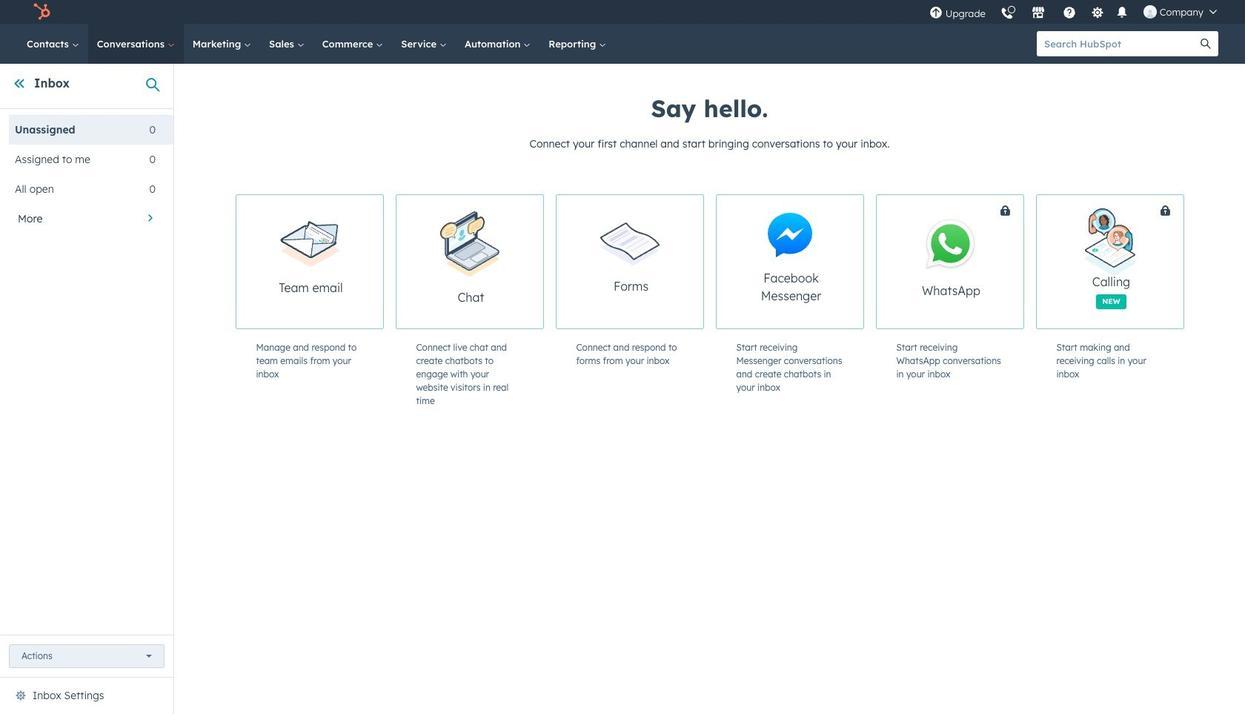 Task type: locate. For each thing, give the bounding box(es) containing it.
marketplaces image
[[1032, 7, 1045, 20]]

None checkbox
[[235, 194, 384, 329], [396, 194, 544, 329], [235, 194, 384, 329], [396, 194, 544, 329]]

None checkbox
[[556, 194, 704, 329], [716, 194, 864, 329], [876, 194, 1079, 329], [1036, 194, 1239, 329], [556, 194, 704, 329], [716, 194, 864, 329], [876, 194, 1079, 329], [1036, 194, 1239, 329]]

menu
[[922, 0, 1228, 24]]



Task type: vqa. For each thing, say whether or not it's contained in the screenshot.
Start corresponding to Start receiving WhatsApp conversations in your inbox
no



Task type: describe. For each thing, give the bounding box(es) containing it.
jacob simon image
[[1144, 5, 1157, 19]]

Search HubSpot search field
[[1037, 31, 1194, 56]]



